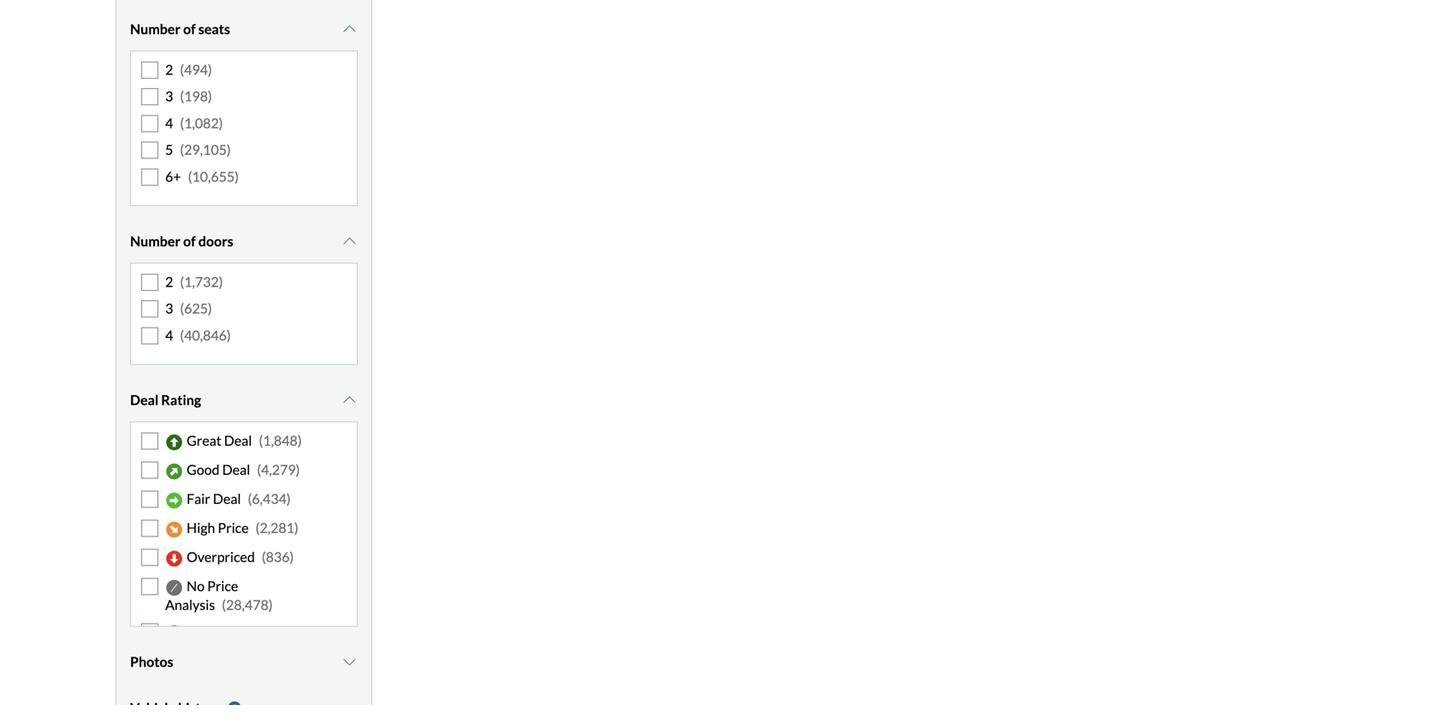 Task type: locate. For each thing, give the bounding box(es) containing it.
deal for great deal
[[224, 433, 252, 449]]

(40,846)
[[180, 327, 231, 344]]

1 vertical spatial chevron down image
[[341, 394, 358, 407]]

no
[[187, 578, 205, 595]]

deal right the fair
[[213, 491, 241, 507]]

1 vertical spatial 3
[[165, 300, 173, 317]]

4 (40,846)
[[165, 327, 231, 344]]

3 left (198)
[[165, 88, 173, 105]]

uncertain
[[187, 623, 247, 640]]

chevron down image
[[341, 235, 358, 248], [341, 394, 358, 407]]

great deal (1,848)
[[187, 433, 302, 449]]

4 up 5
[[165, 115, 173, 131]]

chevron down image inside number of seats dropdown button
[[341, 22, 358, 36]]

of left 'seats'
[[183, 21, 196, 37]]

1 vertical spatial price
[[207, 578, 238, 595]]

3 (198)
[[165, 88, 212, 105]]

1 4 from the top
[[165, 115, 173, 131]]

fair
[[187, 491, 210, 507]]

(625)
[[180, 300, 212, 317]]

(2,281)
[[256, 520, 299, 536]]

1 3 from the top
[[165, 88, 173, 105]]

number of doors
[[130, 233, 233, 250]]

4 down 3 (625)
[[165, 327, 173, 344]]

seats
[[198, 21, 230, 37]]

number up 2 (494)
[[130, 21, 181, 37]]

2 of from the top
[[183, 233, 196, 250]]

1 number from the top
[[130, 21, 181, 37]]

of
[[183, 21, 196, 37], [183, 233, 196, 250]]

deal inside deal rating dropdown button
[[130, 392, 159, 409]]

0 vertical spatial 3
[[165, 88, 173, 105]]

3 left (625)
[[165, 300, 173, 317]]

2 left (494)
[[165, 61, 173, 78]]

chevron down image inside deal rating dropdown button
[[341, 394, 358, 407]]

(4,279)
[[257, 462, 300, 478]]

overpriced
[[187, 549, 255, 565]]

chevron down image
[[341, 22, 358, 36], [341, 656, 358, 669]]

(10,655)
[[188, 168, 239, 185]]

2 chevron down image from the top
[[341, 394, 358, 407]]

2 left the (1,732)
[[165, 274, 173, 290]]

deal up good deal (4,279)
[[224, 433, 252, 449]]

2 2 from the top
[[165, 274, 173, 290]]

0 vertical spatial 4
[[165, 115, 173, 131]]

0 vertical spatial chevron down image
[[341, 235, 358, 248]]

chevron down image inside 'photos' dropdown button
[[341, 656, 358, 669]]

deal rating
[[130, 392, 201, 409]]

1 vertical spatial 2
[[165, 274, 173, 290]]

price down fair deal (6,434)
[[218, 520, 249, 536]]

3
[[165, 88, 173, 105], [165, 300, 173, 317]]

1 vertical spatial 4
[[165, 327, 173, 344]]

deal
[[130, 392, 159, 409], [224, 433, 252, 449], [222, 462, 250, 478], [213, 491, 241, 507]]

price
[[218, 520, 249, 536], [207, 578, 238, 595]]

0 vertical spatial 2
[[165, 61, 173, 78]]

1 of from the top
[[183, 21, 196, 37]]

number up the 2 (1,732)
[[130, 233, 181, 250]]

of for seats
[[183, 21, 196, 37]]

0 vertical spatial number
[[130, 21, 181, 37]]

price right no
[[207, 578, 238, 595]]

1 chevron down image from the top
[[341, 22, 358, 36]]

chevron down image for photos
[[341, 656, 358, 669]]

1 vertical spatial of
[[183, 233, 196, 250]]

chevron down image inside number of doors dropdown button
[[341, 235, 358, 248]]

high price (2,281)
[[187, 520, 299, 536]]

deal up fair deal (6,434)
[[222, 462, 250, 478]]

2 3 from the top
[[165, 300, 173, 317]]

of left the doors
[[183, 233, 196, 250]]

1 vertical spatial chevron down image
[[341, 656, 358, 669]]

(198)
[[180, 88, 212, 105]]

2
[[165, 61, 173, 78], [165, 274, 173, 290]]

2 number from the top
[[130, 233, 181, 250]]

price for analysis
[[207, 578, 238, 595]]

2 4 from the top
[[165, 327, 173, 344]]

0 vertical spatial of
[[183, 21, 196, 37]]

chevron down image for (1,732)
[[341, 235, 358, 248]]

1 2 from the top
[[165, 61, 173, 78]]

deal left rating
[[130, 392, 159, 409]]

rating
[[161, 392, 201, 409]]

5
[[165, 141, 173, 158]]

2 chevron down image from the top
[[341, 656, 358, 669]]

good deal (4,279)
[[187, 462, 300, 478]]

price inside no price analysis
[[207, 578, 238, 595]]

0 vertical spatial price
[[218, 520, 249, 536]]

(29,105)
[[180, 141, 231, 158]]

0 vertical spatial chevron down image
[[341, 22, 358, 36]]

6+ (10,655)
[[165, 168, 239, 185]]

photos button
[[130, 641, 358, 684]]

1 chevron down image from the top
[[341, 235, 358, 248]]

number
[[130, 21, 181, 37], [130, 233, 181, 250]]

chevron down image for number of seats
[[341, 22, 358, 36]]

6+
[[165, 168, 181, 185]]

4
[[165, 115, 173, 131], [165, 327, 173, 344]]

1 vertical spatial number
[[130, 233, 181, 250]]



Task type: describe. For each thing, give the bounding box(es) containing it.
overpriced (836)
[[187, 549, 294, 565]]

chevron down image for great deal
[[341, 394, 358, 407]]

number for number of seats
[[130, 21, 181, 37]]

uncertain (169)
[[187, 623, 285, 640]]

(6,434)
[[248, 491, 291, 507]]

high
[[187, 520, 215, 536]]

(28,478)
[[222, 597, 273, 613]]

2 for 2 (494)
[[165, 61, 173, 78]]

fair deal (6,434)
[[187, 491, 291, 507]]

4 (1,082)
[[165, 115, 223, 131]]

no price analysis
[[165, 578, 238, 613]]

great
[[187, 433, 221, 449]]

number for number of doors
[[130, 233, 181, 250]]

deal for good deal
[[222, 462, 250, 478]]

3 for 3 (198)
[[165, 88, 173, 105]]

(1,732)
[[180, 274, 223, 290]]

number of seats button
[[130, 8, 358, 51]]

photos
[[130, 654, 173, 671]]

(494)
[[180, 61, 212, 78]]

2 for 2 (1,732)
[[165, 274, 173, 290]]

deal for fair deal
[[213, 491, 241, 507]]

(169)
[[253, 623, 285, 640]]

number of seats
[[130, 21, 230, 37]]

5 (29,105)
[[165, 141, 231, 158]]

(1,082)
[[180, 115, 223, 131]]

4 for 4 (40,846)
[[165, 327, 173, 344]]

(1,848)
[[259, 433, 302, 449]]

of for doors
[[183, 233, 196, 250]]

analysis
[[165, 597, 215, 613]]

3 (625)
[[165, 300, 212, 317]]

good
[[187, 462, 220, 478]]

doors
[[198, 233, 233, 250]]

4 for 4 (1,082)
[[165, 115, 173, 131]]

2 (1,732)
[[165, 274, 223, 290]]

(836)
[[262, 549, 294, 565]]

number of doors button
[[130, 220, 358, 263]]

info circle image
[[226, 702, 243, 706]]

3 for 3 (625)
[[165, 300, 173, 317]]

2 (494)
[[165, 61, 212, 78]]

price for (2,281)
[[218, 520, 249, 536]]

deal rating button
[[130, 379, 358, 422]]



Task type: vqa. For each thing, say whether or not it's contained in the screenshot.


